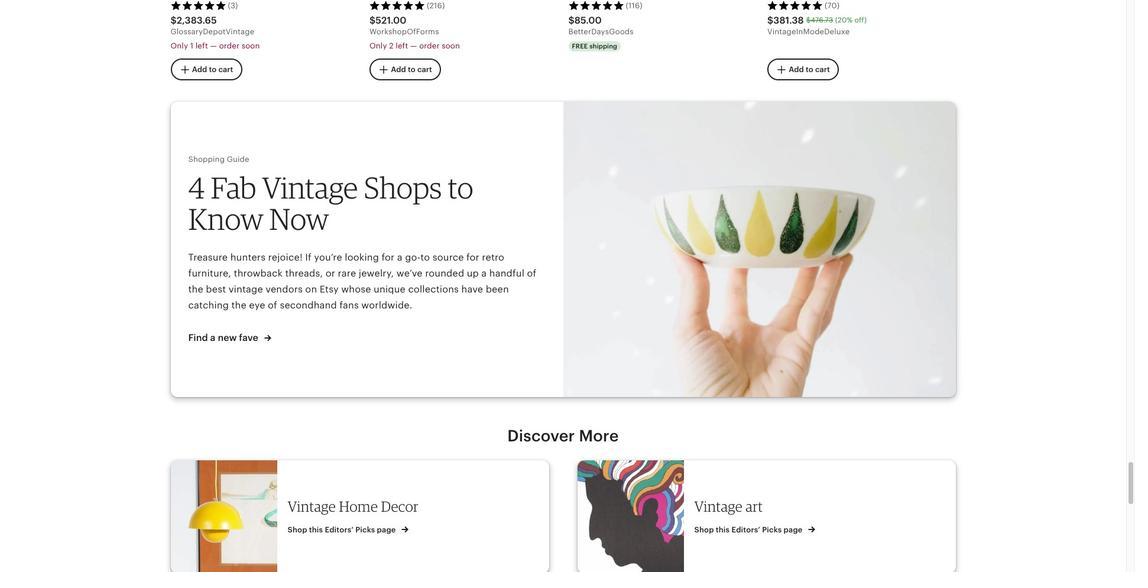Task type: describe. For each thing, give the bounding box(es) containing it.
guide
[[227, 155, 249, 163]]

— for 521.00
[[410, 41, 417, 50]]

vintageinmodedeluxe
[[767, 27, 850, 36]]

1 for from the left
[[382, 252, 395, 263]]

been
[[486, 284, 509, 295]]

3 add to cart from the left
[[789, 65, 830, 74]]

to inside treasure hunters rejoice! if you're looking for a go-to source for retro furniture, throwback threads, or rare jewelry, we've rounded up a handful of the best vintage vendors on etsy whose unique collections have been catching the eye of secondhand fans worldwide.
[[420, 252, 430, 263]]

shops
[[364, 169, 442, 206]]

eye
[[249, 300, 265, 311]]

shipping
[[589, 43, 617, 50]]

art
[[746, 498, 763, 515]]

find a new fave
[[188, 332, 260, 343]]

if
[[305, 252, 312, 263]]

betterdaysgoods
[[568, 27, 634, 36]]

retro
[[482, 252, 504, 263]]

$ 521.00 workshopofforms only 2 left — order soon
[[369, 15, 460, 50]]

fans
[[339, 300, 359, 311]]

(70)
[[825, 1, 840, 10]]

vintage art
[[694, 498, 763, 515]]

3 add to cart button from the left
[[767, 59, 839, 80]]

2 horizontal spatial a
[[481, 268, 487, 279]]

secondhand
[[280, 300, 337, 311]]

furniture,
[[188, 268, 231, 279]]

— for 2,383.65
[[210, 41, 217, 50]]

order for 521.00
[[419, 41, 440, 50]]

etsy
[[320, 284, 339, 295]]

(116)
[[626, 1, 642, 10]]

now
[[269, 201, 329, 237]]

1 vertical spatial of
[[268, 300, 277, 311]]

this for home
[[309, 525, 323, 534]]

476.73
[[811, 16, 833, 24]]

catching
[[188, 300, 229, 311]]

shop this editors' picks page for art
[[694, 525, 804, 534]]

85.00
[[574, 15, 602, 26]]

2 for from the left
[[466, 252, 479, 263]]

2
[[389, 41, 394, 50]]

find a new fave link
[[188, 331, 271, 345]]

$ 381.38 $ 476.73 (20% off) vintageinmodedeluxe
[[767, 15, 867, 36]]

to for glossarydepotvintage
[[209, 65, 217, 74]]

workshopofforms
[[369, 27, 439, 36]]

to inside 4 fab vintage shops to know now
[[448, 169, 473, 206]]

381.38
[[773, 15, 804, 26]]

$ for 2,383.65
[[171, 15, 177, 26]]

know
[[188, 201, 263, 237]]

5 out of 5 stars image for 2,383.65
[[171, 1, 226, 10]]

0 vertical spatial of
[[527, 268, 536, 279]]

left for 2,383.65
[[196, 41, 208, 50]]

threads,
[[285, 268, 323, 279]]

discover
[[507, 427, 575, 445]]

source
[[433, 252, 464, 263]]

off)
[[854, 16, 867, 24]]

vendors
[[266, 284, 303, 295]]

(3)
[[228, 1, 238, 10]]

collections
[[408, 284, 459, 295]]

3 cart from the left
[[815, 65, 830, 74]]

you're
[[314, 252, 342, 263]]

shop for vintage home decor
[[288, 525, 307, 534]]

4
[[188, 169, 205, 206]]

glossarydepotvintage
[[171, 27, 254, 36]]

order for 2,383.65
[[219, 41, 239, 50]]

shopping
[[188, 155, 225, 163]]

new
[[218, 332, 237, 343]]

picks for art
[[762, 525, 782, 534]]

add to cart for 521.00
[[391, 65, 432, 74]]

vintage
[[229, 284, 263, 295]]

jewelry,
[[359, 268, 394, 279]]

find
[[188, 332, 208, 343]]

0 vertical spatial a
[[397, 252, 402, 263]]

treasure
[[188, 252, 228, 263]]

add for 2,383.65
[[192, 65, 207, 74]]

go-
[[405, 252, 420, 263]]

hunters
[[230, 252, 266, 263]]

looking
[[345, 252, 379, 263]]

only for 521.00
[[369, 41, 387, 50]]

add to cart button for 2,383.65
[[171, 59, 242, 80]]

1
[[190, 41, 193, 50]]

5 out of 5 stars image for 521.00
[[369, 1, 425, 10]]

$ 85.00 betterdaysgoods
[[568, 15, 634, 36]]

$ for 521.00
[[369, 15, 376, 26]]

rounded
[[425, 268, 464, 279]]

vintage for vintage home decor
[[288, 498, 336, 515]]



Task type: vqa. For each thing, say whether or not it's contained in the screenshot.
the leftmost collection
no



Task type: locate. For each thing, give the bounding box(es) containing it.
2 shop this editors' picks page from the left
[[694, 525, 804, 534]]

soon for 521.00
[[442, 41, 460, 50]]

2 vertical spatial a
[[210, 332, 216, 343]]

this down vintage home decor
[[309, 525, 323, 534]]

2 soon from the left
[[442, 41, 460, 50]]

1 only from the left
[[171, 41, 188, 50]]

1 vertical spatial the
[[231, 300, 246, 311]]

0 horizontal spatial add
[[192, 65, 207, 74]]

1 horizontal spatial the
[[231, 300, 246, 311]]

3 5 out of 5 stars image from the left
[[568, 1, 624, 10]]

2 horizontal spatial add
[[789, 65, 804, 74]]

page
[[377, 525, 396, 534], [784, 525, 803, 534]]

$ 2,383.65 glossarydepotvintage only 1 left — order soon
[[171, 15, 260, 50]]

the
[[188, 284, 203, 295], [231, 300, 246, 311]]

(216)
[[427, 1, 445, 10]]

for up 'up'
[[466, 252, 479, 263]]

2 add to cart button from the left
[[369, 59, 441, 80]]

2 picks from the left
[[762, 525, 782, 534]]

vintage
[[262, 169, 358, 206], [288, 498, 336, 515], [694, 498, 743, 515]]

1 page from the left
[[377, 525, 396, 534]]

4 fab vintage shops to know now
[[188, 169, 473, 237]]

add to cart down vintageinmodedeluxe
[[789, 65, 830, 74]]

2 this from the left
[[716, 525, 730, 534]]

shop for vintage art
[[694, 525, 714, 534]]

editors' down art
[[732, 525, 760, 534]]

0 horizontal spatial the
[[188, 284, 203, 295]]

left
[[196, 41, 208, 50], [396, 41, 408, 50]]

to
[[209, 65, 217, 74], [408, 65, 415, 74], [806, 65, 813, 74], [448, 169, 473, 206], [420, 252, 430, 263]]

1 shop this editors' picks page from the left
[[288, 525, 398, 534]]

0 horizontal spatial —
[[210, 41, 217, 50]]

to down $ 2,383.65 glossarydepotvintage only 1 left — order soon at the top left
[[209, 65, 217, 74]]

only
[[171, 41, 188, 50], [369, 41, 387, 50]]

a left go-
[[397, 252, 402, 263]]

1 horizontal spatial a
[[397, 252, 402, 263]]

shop this editors' picks page
[[288, 525, 398, 534], [694, 525, 804, 534]]

(20%
[[835, 16, 852, 24]]

order inside $ 521.00 workshopofforms only 2 left — order soon
[[419, 41, 440, 50]]

5 out of 5 stars image up 85.00
[[568, 1, 624, 10]]

1 horizontal spatial only
[[369, 41, 387, 50]]

only left 2
[[369, 41, 387, 50]]

$ inside $ 521.00 workshopofforms only 2 left — order soon
[[369, 15, 376, 26]]

unique
[[374, 284, 406, 295]]

1 horizontal spatial shop this editors' picks page
[[694, 525, 804, 534]]

3 add from the left
[[789, 65, 804, 74]]

vintage home decor
[[288, 498, 419, 515]]

1 cart from the left
[[218, 65, 233, 74]]

$
[[171, 15, 177, 26], [369, 15, 376, 26], [568, 15, 574, 26], [767, 15, 773, 26], [806, 16, 811, 24]]

0 horizontal spatial this
[[309, 525, 323, 534]]

1 left from the left
[[196, 41, 208, 50]]

2 order from the left
[[419, 41, 440, 50]]

add
[[192, 65, 207, 74], [391, 65, 406, 74], [789, 65, 804, 74]]

throwback
[[234, 268, 283, 279]]

add to cart down 2
[[391, 65, 432, 74]]

— down glossarydepotvintage
[[210, 41, 217, 50]]

free shipping
[[572, 43, 617, 50]]

have
[[461, 284, 483, 295]]

left inside $ 521.00 workshopofforms only 2 left — order soon
[[396, 41, 408, 50]]

521.00
[[376, 15, 407, 26]]

2 add from the left
[[391, 65, 406, 74]]

to down $ 521.00 workshopofforms only 2 left — order soon
[[408, 65, 415, 74]]

5 out of 5 stars image
[[171, 1, 226, 10], [369, 1, 425, 10], [568, 1, 624, 10], [767, 1, 823, 10]]

only inside $ 2,383.65 glossarydepotvintage only 1 left — order soon
[[171, 41, 188, 50]]

0 horizontal spatial left
[[196, 41, 208, 50]]

to for workshopofforms
[[408, 65, 415, 74]]

1 horizontal spatial soon
[[442, 41, 460, 50]]

1 horizontal spatial page
[[784, 525, 803, 534]]

left right 1
[[196, 41, 208, 50]]

1 horizontal spatial —
[[410, 41, 417, 50]]

soon down (216)
[[442, 41, 460, 50]]

fab
[[211, 169, 256, 206]]

soon for 2,383.65
[[242, 41, 260, 50]]

the left best
[[188, 284, 203, 295]]

page for home
[[377, 525, 396, 534]]

$ for 85.00
[[568, 15, 574, 26]]

2 horizontal spatial add to cart button
[[767, 59, 839, 80]]

1 add to cart from the left
[[192, 65, 233, 74]]

1 horizontal spatial add to cart
[[391, 65, 432, 74]]

picks
[[355, 525, 375, 534], [762, 525, 782, 534]]

add for 521.00
[[391, 65, 406, 74]]

$ inside $ 2,383.65 glossarydepotvintage only 1 left — order soon
[[171, 15, 177, 26]]

best
[[206, 284, 226, 295]]

up
[[467, 268, 479, 279]]

1 horizontal spatial order
[[419, 41, 440, 50]]

editors' for art
[[732, 525, 760, 534]]

cart down $ 2,383.65 glossarydepotvintage only 1 left — order soon at the top left
[[218, 65, 233, 74]]

add to cart down 1
[[192, 65, 233, 74]]

to right shops
[[448, 169, 473, 206]]

0 horizontal spatial add to cart
[[192, 65, 233, 74]]

add to cart button down 2
[[369, 59, 441, 80]]

of right handful
[[527, 268, 536, 279]]

order inside $ 2,383.65 glossarydepotvintage only 1 left — order soon
[[219, 41, 239, 50]]

1 order from the left
[[219, 41, 239, 50]]

free
[[572, 43, 588, 50]]

—
[[210, 41, 217, 50], [410, 41, 417, 50]]

only for 2,383.65
[[171, 41, 188, 50]]

rejoice!
[[268, 252, 303, 263]]

shop this editors' picks page down vintage home decor
[[288, 525, 398, 534]]

— down workshopofforms
[[410, 41, 417, 50]]

whose
[[341, 284, 371, 295]]

5 out of 5 stars image up the 2,383.65
[[171, 1, 226, 10]]

0 vertical spatial the
[[188, 284, 203, 295]]

add down 2
[[391, 65, 406, 74]]

2,383.65
[[177, 15, 217, 26]]

editors' for home
[[325, 525, 353, 534]]

1 horizontal spatial shop
[[694, 525, 714, 534]]

add to cart button down 1
[[171, 59, 242, 80]]

5 out of 5 stars image up 521.00
[[369, 1, 425, 10]]

editors' down vintage home decor
[[325, 525, 353, 534]]

1 horizontal spatial of
[[527, 268, 536, 279]]

rare
[[338, 268, 356, 279]]

2 5 out of 5 stars image from the left
[[369, 1, 425, 10]]

0 horizontal spatial a
[[210, 332, 216, 343]]

page for art
[[784, 525, 803, 534]]

add down vintageinmodedeluxe
[[789, 65, 804, 74]]

2 horizontal spatial add to cart
[[789, 65, 830, 74]]

2 horizontal spatial cart
[[815, 65, 830, 74]]

shop this editors' picks page for home
[[288, 525, 398, 534]]

shop this editors' picks page down art
[[694, 525, 804, 534]]

left inside $ 2,383.65 glossarydepotvintage only 1 left — order soon
[[196, 41, 208, 50]]

a
[[397, 252, 402, 263], [481, 268, 487, 279], [210, 332, 216, 343]]

order down glossarydepotvintage
[[219, 41, 239, 50]]

1 — from the left
[[210, 41, 217, 50]]

0 horizontal spatial shop this editors' picks page
[[288, 525, 398, 534]]

left right 2
[[396, 41, 408, 50]]

1 horizontal spatial add
[[391, 65, 406, 74]]

1 horizontal spatial this
[[716, 525, 730, 534]]

cart down $ 521.00 workshopofforms only 2 left — order soon
[[417, 65, 432, 74]]

2 cart from the left
[[417, 65, 432, 74]]

1 shop from the left
[[288, 525, 307, 534]]

for up jewelry,
[[382, 252, 395, 263]]

1 picks from the left
[[355, 525, 375, 534]]

picks for home
[[355, 525, 375, 534]]

cart for 521.00
[[417, 65, 432, 74]]

— inside $ 521.00 workshopofforms only 2 left — order soon
[[410, 41, 417, 50]]

2 — from the left
[[410, 41, 417, 50]]

2 shop from the left
[[694, 525, 714, 534]]

this down vintage art
[[716, 525, 730, 534]]

shop
[[288, 525, 307, 534], [694, 525, 714, 534]]

a right 'up'
[[481, 268, 487, 279]]

0 horizontal spatial only
[[171, 41, 188, 50]]

for
[[382, 252, 395, 263], [466, 252, 479, 263]]

only left 1
[[171, 41, 188, 50]]

0 horizontal spatial editors'
[[325, 525, 353, 534]]

1 horizontal spatial cart
[[417, 65, 432, 74]]

0 horizontal spatial for
[[382, 252, 395, 263]]

1 add to cart button from the left
[[171, 59, 242, 80]]

add to cart button for 521.00
[[369, 59, 441, 80]]

add to cart
[[192, 65, 233, 74], [391, 65, 432, 74], [789, 65, 830, 74]]

handful
[[489, 268, 524, 279]]

picks down home
[[355, 525, 375, 534]]

soon inside $ 521.00 workshopofforms only 2 left — order soon
[[442, 41, 460, 50]]

left for 521.00
[[396, 41, 408, 50]]

2 left from the left
[[396, 41, 408, 50]]

1 editors' from the left
[[325, 525, 353, 534]]

the down 'vintage'
[[231, 300, 246, 311]]

of right eye
[[268, 300, 277, 311]]

treasure hunters rejoice! if you're looking for a go-to source for retro furniture, throwback threads, or rare jewelry, we've rounded up a handful of the best vintage vendors on etsy whose unique collections have been catching the eye of secondhand fans worldwide.
[[188, 252, 536, 311]]

soon inside $ 2,383.65 glossarydepotvintage only 1 left — order soon
[[242, 41, 260, 50]]

1 vertical spatial a
[[481, 268, 487, 279]]

1 5 out of 5 stars image from the left
[[171, 1, 226, 10]]

to for vintageinmodedeluxe
[[806, 65, 813, 74]]

discover more
[[507, 427, 619, 445]]

or
[[326, 268, 335, 279]]

0 horizontal spatial shop
[[288, 525, 307, 534]]

we've
[[397, 268, 423, 279]]

shopping guide
[[188, 155, 249, 163]]

cart for 2,383.65
[[218, 65, 233, 74]]

order
[[219, 41, 239, 50], [419, 41, 440, 50]]

this for art
[[716, 525, 730, 534]]

0 horizontal spatial cart
[[218, 65, 233, 74]]

0 horizontal spatial page
[[377, 525, 396, 534]]

decor
[[381, 498, 419, 515]]

— inside $ 2,383.65 glossarydepotvintage only 1 left — order soon
[[210, 41, 217, 50]]

soon down glossarydepotvintage
[[242, 41, 260, 50]]

a left new
[[210, 332, 216, 343]]

fave
[[239, 332, 258, 343]]

0 horizontal spatial order
[[219, 41, 239, 50]]

add to cart button
[[171, 59, 242, 80], [369, 59, 441, 80], [767, 59, 839, 80]]

0 horizontal spatial add to cart button
[[171, 59, 242, 80]]

2 add to cart from the left
[[391, 65, 432, 74]]

order down workshopofforms
[[419, 41, 440, 50]]

editors'
[[325, 525, 353, 534], [732, 525, 760, 534]]

vintage for vintage art
[[694, 498, 743, 515]]

cart
[[218, 65, 233, 74], [417, 65, 432, 74], [815, 65, 830, 74]]

worldwide.
[[361, 300, 412, 311]]

2 editors' from the left
[[732, 525, 760, 534]]

0 horizontal spatial soon
[[242, 41, 260, 50]]

1 horizontal spatial for
[[466, 252, 479, 263]]

to up we've
[[420, 252, 430, 263]]

of
[[527, 268, 536, 279], [268, 300, 277, 311]]

1 this from the left
[[309, 525, 323, 534]]

2 page from the left
[[784, 525, 803, 534]]

1 horizontal spatial editors'
[[732, 525, 760, 534]]

add to cart button down vintageinmodedeluxe
[[767, 59, 839, 80]]

this
[[309, 525, 323, 534], [716, 525, 730, 534]]

soon
[[242, 41, 260, 50], [442, 41, 460, 50]]

1 soon from the left
[[242, 41, 260, 50]]

1 horizontal spatial picks
[[762, 525, 782, 534]]

1 horizontal spatial left
[[396, 41, 408, 50]]

home
[[339, 498, 378, 515]]

on
[[305, 284, 317, 295]]

5 out of 5 stars image up 381.38
[[767, 1, 823, 10]]

more
[[579, 427, 619, 445]]

1 add from the left
[[192, 65, 207, 74]]

add down 1
[[192, 65, 207, 74]]

0 horizontal spatial picks
[[355, 525, 375, 534]]

$ inside $ 85.00 betterdaysgoods
[[568, 15, 574, 26]]

picks down art
[[762, 525, 782, 534]]

cart down vintageinmodedeluxe
[[815, 65, 830, 74]]

4 5 out of 5 stars image from the left
[[767, 1, 823, 10]]

only inside $ 521.00 workshopofforms only 2 left — order soon
[[369, 41, 387, 50]]

vintage inside 4 fab vintage shops to know now
[[262, 169, 358, 206]]

1 horizontal spatial add to cart button
[[369, 59, 441, 80]]

5 out of 5 stars image for 85.00
[[568, 1, 624, 10]]

0 horizontal spatial of
[[268, 300, 277, 311]]

add to cart for 2,383.65
[[192, 65, 233, 74]]

2 only from the left
[[369, 41, 387, 50]]

to down vintageinmodedeluxe
[[806, 65, 813, 74]]



